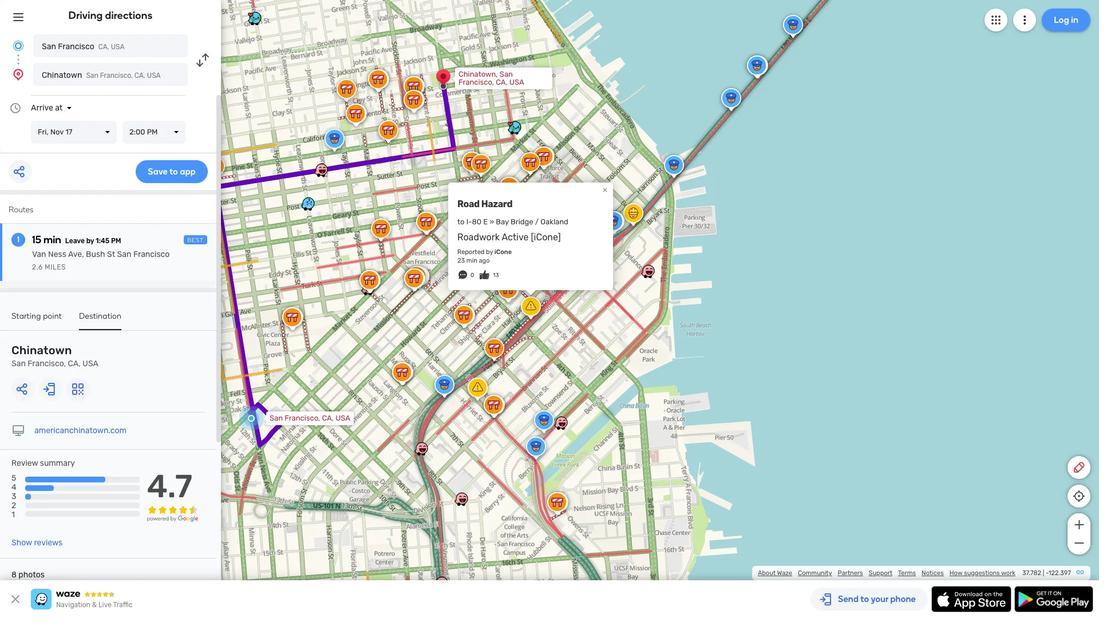 Task type: locate. For each thing, give the bounding box(es) containing it.
80
[[472, 217, 482, 226], [472, 217, 482, 226]]

chinatown
[[42, 70, 82, 80], [11, 344, 72, 357]]

icone
[[495, 249, 512, 256], [495, 249, 512, 256]]

ca, inside chinatown, san francisco, ca, usa
[[496, 78, 508, 86]]

to
[[458, 217, 465, 226], [458, 217, 465, 226]]

reviews
[[34, 538, 63, 548]]

1 left 15
[[17, 235, 20, 245]]

san inside van ness ave, bush st san francisco 2.6 miles
[[117, 250, 131, 259]]

road hazard
[[458, 199, 513, 209], [458, 199, 513, 209]]

usa inside chinatown, san francisco, ca, usa
[[510, 78, 524, 86]]

how
[[950, 570, 963, 577]]

oakland
[[541, 217, 569, 226], [541, 217, 569, 226]]

support
[[869, 570, 893, 577]]

37.782 | -122.397
[[1023, 570, 1071, 577]]

work
[[1002, 570, 1016, 577]]

driving directions
[[68, 9, 153, 22]]

notices
[[922, 570, 944, 577]]

chinatown down starting point button
[[11, 344, 72, 357]]

waze
[[777, 570, 792, 577]]

8
[[11, 570, 17, 580]]

navigation
[[56, 601, 90, 609]]

0 vertical spatial chinatown
[[42, 70, 82, 80]]

suggestions
[[964, 570, 1000, 577]]

1 vertical spatial 1
[[11, 510, 15, 520]]

1 horizontal spatial 1
[[17, 235, 20, 245]]

san inside chinatown, san francisco, ca, usa
[[500, 70, 513, 78]]

23
[[458, 257, 465, 265], [458, 257, 465, 265]]

2.6
[[32, 263, 43, 271]]

about
[[758, 570, 776, 577]]

1 vertical spatial pm
[[111, 237, 121, 245]]

van ness ave, bush st san francisco 2.6 miles
[[32, 250, 170, 271]]

about waze community partners support terms notices how suggestions work
[[758, 570, 1016, 577]]

traffic
[[113, 601, 133, 609]]

pm right 2:00 on the top left of page
[[147, 128, 158, 136]]

show
[[11, 538, 32, 548]]

how suggestions work link
[[950, 570, 1016, 577]]

current location image
[[11, 39, 25, 53]]

francisco down the driving
[[58, 42, 94, 52]]

× link
[[600, 184, 610, 195], [600, 184, 610, 195]]

san francisco ca, usa
[[42, 42, 125, 52]]

americanchinatown.com link
[[34, 426, 127, 436]]

road
[[458, 199, 480, 209], [458, 199, 480, 209]]

1 down 3
[[11, 510, 15, 520]]

partners
[[838, 570, 863, 577]]

roadwork active [icone] reported by icone 23 min ago
[[458, 232, 561, 265], [458, 232, 561, 265]]

0 horizontal spatial francisco
[[58, 42, 94, 52]]

ca,
[[98, 43, 109, 51], [134, 72, 145, 80], [496, 78, 508, 86], [68, 359, 81, 369], [322, 414, 334, 423]]

photos
[[19, 570, 45, 580]]

0 horizontal spatial pm
[[111, 237, 121, 245]]

1 vertical spatial francisco
[[133, 250, 170, 259]]

francisco,
[[100, 72, 133, 80], [459, 78, 494, 86], [28, 359, 66, 369], [285, 414, 320, 423]]

»
[[490, 217, 494, 226], [490, 217, 494, 226]]

1:45
[[96, 237, 109, 245]]

2:00 pm list box
[[123, 121, 186, 144]]

x image
[[9, 593, 22, 606]]

[icone]
[[531, 232, 561, 243], [531, 232, 561, 243]]

usa
[[111, 43, 125, 51], [147, 72, 161, 80], [510, 78, 524, 86], [82, 359, 98, 369], [336, 414, 350, 423]]

8 photos
[[11, 570, 45, 580]]

2:00 pm
[[129, 128, 158, 136]]

destination
[[79, 312, 122, 321]]

pencil image
[[1073, 461, 1086, 475]]

5
[[11, 474, 16, 483]]

bay
[[496, 217, 509, 226], [496, 217, 509, 226]]

chinatown san francisco, ca, usa down san francisco ca, usa on the top of the page
[[42, 70, 161, 80]]

pm right 1:45
[[111, 237, 121, 245]]

e
[[483, 217, 488, 226], [483, 217, 488, 226]]

1 horizontal spatial pm
[[147, 128, 158, 136]]

leave
[[65, 237, 85, 245]]

roadwork
[[458, 232, 500, 243], [458, 232, 500, 243]]

computer image
[[11, 424, 25, 438]]

community link
[[798, 570, 832, 577]]

zoom out image
[[1072, 537, 1087, 550]]

3
[[11, 492, 16, 502]]

reported
[[458, 249, 485, 256], [458, 249, 485, 256]]

driving
[[68, 9, 103, 22]]

fri,
[[38, 128, 49, 136]]

san
[[42, 42, 56, 52], [500, 70, 513, 78], [86, 72, 98, 80], [117, 250, 131, 259], [11, 359, 26, 369], [270, 414, 283, 423]]

bridge
[[511, 217, 533, 226], [511, 217, 533, 226]]

chinatown san francisco, ca, usa down point
[[11, 344, 98, 369]]

hazard
[[481, 199, 513, 209], [481, 199, 513, 209]]

directions
[[105, 9, 153, 22]]

ca, inside san francisco ca, usa
[[98, 43, 109, 51]]

1
[[17, 235, 20, 245], [11, 510, 15, 520]]

37.782
[[1023, 570, 1042, 577]]

active
[[502, 232, 529, 243], [502, 232, 529, 243]]

chinatown san francisco, ca, usa
[[42, 70, 161, 80], [11, 344, 98, 369]]

×
[[603, 184, 608, 195], [603, 184, 608, 195]]

clock image
[[9, 101, 22, 115]]

francisco right st at the left top
[[133, 250, 170, 259]]

0 horizontal spatial 1
[[11, 510, 15, 520]]

pm
[[147, 128, 158, 136], [111, 237, 121, 245]]

13
[[493, 272, 499, 279], [493, 272, 499, 279]]

zoom in image
[[1072, 518, 1087, 532]]

/
[[535, 217, 539, 226], [535, 217, 539, 226]]

17
[[65, 128, 72, 136]]

1 horizontal spatial francisco
[[133, 250, 170, 259]]

0 vertical spatial pm
[[147, 128, 158, 136]]

notices link
[[922, 570, 944, 577]]

by
[[86, 237, 94, 245], [486, 249, 493, 256], [486, 249, 493, 256]]

support link
[[869, 570, 893, 577]]

-
[[1046, 570, 1049, 577]]

1 vertical spatial chinatown
[[11, 344, 72, 357]]

0 vertical spatial chinatown san francisco, ca, usa
[[42, 70, 161, 80]]

chinatown up at
[[42, 70, 82, 80]]

i-
[[467, 217, 472, 226], [467, 217, 472, 226]]



Task type: vqa. For each thing, say whether or not it's contained in the screenshot.
[iCone]
yes



Task type: describe. For each thing, give the bounding box(es) containing it.
francisco, inside chinatown, san francisco, ca, usa
[[459, 78, 494, 86]]

1 vertical spatial chinatown san francisco, ca, usa
[[11, 344, 98, 369]]

1 inside 5 4 3 2 1
[[11, 510, 15, 520]]

routes
[[9, 205, 33, 215]]

bush
[[86, 250, 105, 259]]

location image
[[11, 68, 25, 81]]

122.397
[[1049, 570, 1071, 577]]

4
[[11, 483, 16, 493]]

|
[[1043, 570, 1045, 577]]

nov
[[50, 128, 64, 136]]

show reviews
[[11, 538, 63, 548]]

pm inside 'list box'
[[147, 128, 158, 136]]

0 vertical spatial 1
[[17, 235, 20, 245]]

fri, nov 17 list box
[[31, 121, 117, 144]]

about waze link
[[758, 570, 792, 577]]

review summary
[[11, 459, 75, 468]]

terms
[[898, 570, 916, 577]]

van
[[32, 250, 46, 259]]

0 vertical spatial francisco
[[58, 42, 94, 52]]

americanchinatown.com
[[34, 426, 127, 436]]

15 min leave by 1:45 pm
[[32, 234, 121, 246]]

destination button
[[79, 312, 122, 330]]

5 4 3 2 1
[[11, 474, 16, 520]]

15
[[32, 234, 41, 246]]

francisco inside van ness ave, bush st san francisco 2.6 miles
[[133, 250, 170, 259]]

miles
[[45, 263, 66, 271]]

by inside the 15 min leave by 1:45 pm
[[86, 237, 94, 245]]

terms link
[[898, 570, 916, 577]]

ness
[[48, 250, 66, 259]]

ave,
[[68, 250, 84, 259]]

partners link
[[838, 570, 863, 577]]

community
[[798, 570, 832, 577]]

navigation & live traffic
[[56, 601, 133, 609]]

2
[[11, 501, 16, 511]]

&
[[92, 601, 97, 609]]

best
[[187, 237, 204, 244]]

at
[[55, 103, 63, 113]]

arrive at
[[31, 103, 63, 113]]

2:00
[[129, 128, 145, 136]]

usa inside san francisco ca, usa
[[111, 43, 125, 51]]

point
[[43, 312, 62, 321]]

starting point button
[[11, 312, 62, 329]]

starting
[[11, 312, 41, 321]]

st
[[107, 250, 115, 259]]

fri, nov 17
[[38, 128, 72, 136]]

link image
[[1076, 568, 1085, 577]]

chinatown,
[[459, 70, 498, 78]]

starting point
[[11, 312, 62, 321]]

pm inside the 15 min leave by 1:45 pm
[[111, 237, 121, 245]]

4.7
[[147, 468, 193, 506]]

live
[[99, 601, 112, 609]]

chinatown, san francisco, ca, usa
[[459, 70, 524, 86]]

arrive
[[31, 103, 53, 113]]

summary
[[40, 459, 75, 468]]

review
[[11, 459, 38, 468]]

san francisco, ca, usa
[[270, 414, 350, 423]]



